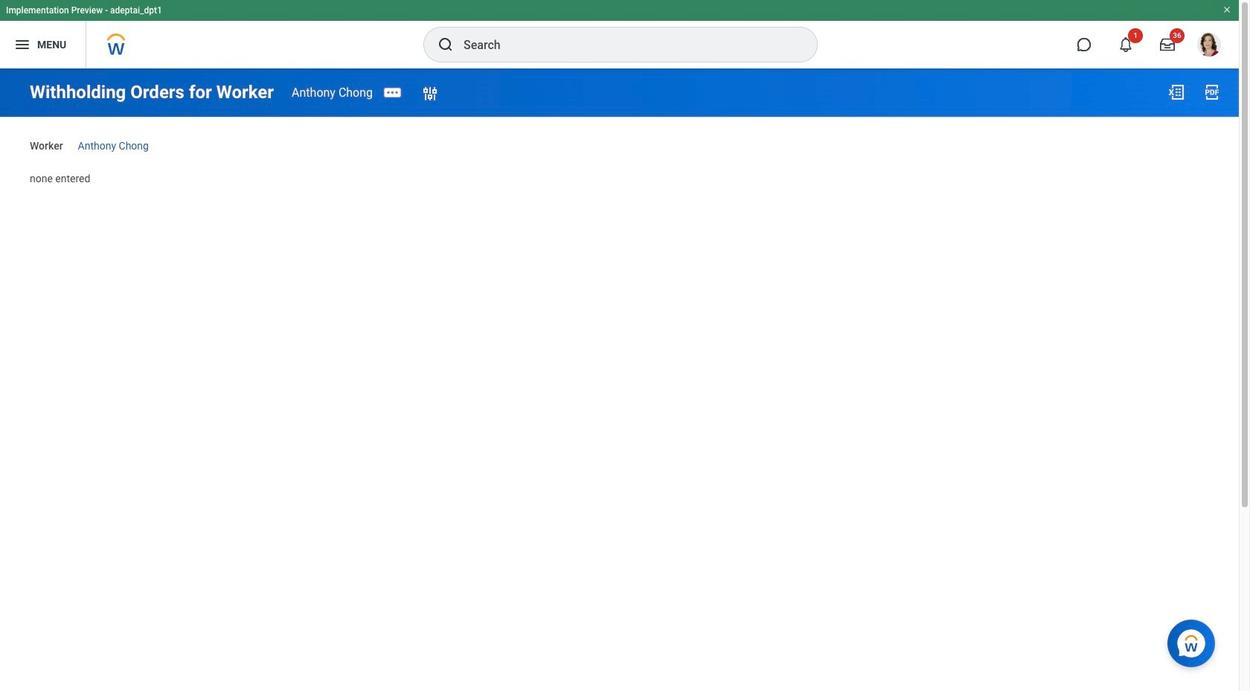 Task type: describe. For each thing, give the bounding box(es) containing it.
profile logan mcneil image
[[1198, 33, 1221, 60]]

inbox large image
[[1160, 37, 1175, 52]]

notifications large image
[[1119, 37, 1134, 52]]

export to excel image
[[1168, 83, 1186, 101]]



Task type: locate. For each thing, give the bounding box(es) containing it.
Search Workday  search field
[[464, 28, 787, 61]]

search image
[[437, 36, 455, 54]]

close environment banner image
[[1223, 5, 1232, 14]]

main content
[[0, 68, 1239, 199]]

view printable version (pdf) image
[[1204, 83, 1221, 101]]

change selection image
[[421, 85, 439, 103]]

banner
[[0, 0, 1239, 68]]

justify image
[[13, 36, 31, 54]]



Task type: vqa. For each thing, say whether or not it's contained in the screenshot.
notifications large image
yes



